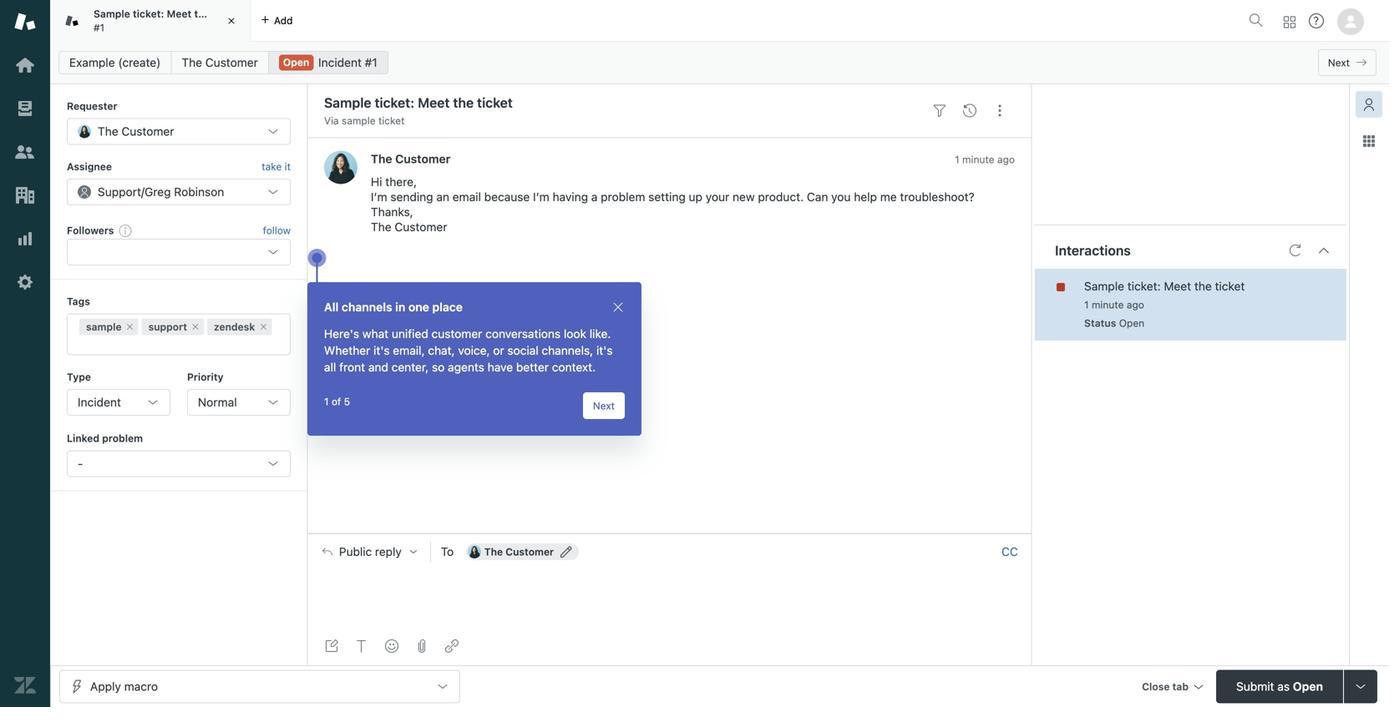 Task type: locate. For each thing, give the bounding box(es) containing it.
next
[[1329, 57, 1351, 69], [593, 400, 615, 412]]

1 left minute
[[955, 154, 960, 165]]

0 horizontal spatial it's
[[374, 344, 390, 358]]

it's down like. at left
[[597, 344, 613, 358]]

linked
[[67, 433, 100, 445]]

next button
[[1319, 49, 1377, 76], [583, 393, 625, 420]]

follow
[[263, 225, 291, 237]]

1 horizontal spatial i'm
[[533, 190, 550, 204]]

organizations image
[[14, 185, 36, 206]]

zendesk products image
[[1285, 16, 1296, 28]]

the customer right customer@example.com icon
[[485, 546, 554, 558]]

problem down "incident" popup button in the left bottom of the page
[[102, 433, 143, 445]]

0 vertical spatial 1
[[955, 154, 960, 165]]

tab
[[50, 0, 251, 42]]

help
[[854, 190, 878, 204]]

i'm
[[371, 190, 387, 204], [533, 190, 550, 204]]

1 horizontal spatial close image
[[612, 301, 625, 314]]

customer inside secondary element
[[205, 56, 258, 69]]

1 vertical spatial close image
[[612, 301, 625, 314]]

example (create)
[[69, 56, 161, 69]]

or
[[493, 344, 504, 358]]

ticket right the
[[213, 8, 241, 20]]

1 horizontal spatial it's
[[597, 344, 613, 358]]

events image
[[964, 104, 977, 118]]

sample
[[94, 8, 130, 20]]

can
[[807, 190, 829, 204]]

0 horizontal spatial 1
[[324, 396, 329, 408]]

agents
[[448, 361, 485, 374]]

the down sample ticket: meet the ticket #1
[[182, 56, 202, 69]]

hi there, i'm sending an email because i'm having a problem setting up your new product. can you help me troubleshoot? thanks, the customer
[[371, 175, 975, 234]]

customer@example.com image
[[468, 546, 481, 559]]

i'm down hi
[[371, 190, 387, 204]]

like.
[[590, 327, 611, 341]]

the customer up there,
[[371, 152, 451, 166]]

here's
[[324, 327, 359, 341]]

1 horizontal spatial the customer
[[371, 152, 451, 166]]

0 vertical spatial open
[[283, 56, 310, 68]]

0 horizontal spatial next button
[[583, 393, 625, 420]]

customer down the
[[205, 56, 258, 69]]

setting
[[649, 190, 686, 204]]

the down "thanks,"
[[371, 220, 392, 234]]

the customer link down the
[[171, 51, 269, 74]]

it's up the and
[[374, 344, 390, 358]]

new
[[733, 190, 755, 204]]

ticket:
[[133, 8, 164, 20]]

1 vertical spatial ticket
[[379, 115, 405, 127]]

1 vertical spatial next button
[[583, 393, 625, 420]]

social
[[508, 344, 539, 358]]

1 horizontal spatial the customer link
[[371, 152, 451, 166]]

it
[[285, 161, 291, 173]]

so
[[432, 361, 445, 374]]

0 horizontal spatial open
[[283, 56, 310, 68]]

to
[[441, 545, 454, 559]]

channels,
[[542, 344, 594, 358]]

customers image
[[14, 141, 36, 163]]

1 horizontal spatial next
[[1329, 57, 1351, 69]]

0 vertical spatial next
[[1329, 57, 1351, 69]]

1 left of
[[324, 396, 329, 408]]

next button down context.
[[583, 393, 625, 420]]

the
[[182, 56, 202, 69], [371, 152, 392, 166], [371, 220, 392, 234], [485, 546, 503, 558]]

the inside secondary element
[[182, 56, 202, 69]]

1 for 1 minute ago
[[955, 154, 960, 165]]

0 horizontal spatial next
[[593, 400, 615, 412]]

a
[[592, 190, 598, 204]]

1 for 1 of 5 next
[[324, 396, 329, 408]]

have
[[488, 361, 513, 374]]

the customer link up there,
[[371, 152, 451, 166]]

troubleshoot?
[[901, 190, 975, 204]]

0 horizontal spatial close image
[[223, 13, 240, 29]]

take it
[[262, 161, 291, 173]]

problem
[[601, 190, 646, 204], [102, 433, 143, 445]]

your
[[706, 190, 730, 204]]

0 vertical spatial the customer link
[[171, 51, 269, 74]]

customer
[[205, 56, 258, 69], [395, 152, 451, 166], [395, 220, 448, 234], [506, 546, 554, 558]]

1 vertical spatial the customer
[[371, 152, 451, 166]]

the customer link
[[171, 51, 269, 74], [371, 152, 451, 166]]

Add user notes text field
[[1131, 223, 1327, 280]]

close image
[[223, 13, 240, 29], [612, 301, 625, 314]]

0 horizontal spatial i'm
[[371, 190, 387, 204]]

0 vertical spatial the customer
[[182, 56, 258, 69]]

email,
[[393, 344, 425, 358]]

i'm left "having"
[[533, 190, 550, 204]]

up
[[689, 190, 703, 204]]

0 horizontal spatial problem
[[102, 433, 143, 445]]

admin image
[[14, 272, 36, 293]]

1 vertical spatial open
[[1294, 680, 1324, 694]]

problem right a
[[601, 190, 646, 204]]

1 horizontal spatial problem
[[601, 190, 646, 204]]

0 vertical spatial ticket
[[213, 8, 241, 20]]

the customer down the
[[182, 56, 258, 69]]

0 horizontal spatial the customer
[[182, 56, 258, 69]]

0 vertical spatial next button
[[1319, 49, 1377, 76]]

the customer
[[182, 56, 258, 69], [371, 152, 451, 166], [485, 546, 554, 558]]

priority
[[187, 372, 224, 383]]

1 vertical spatial 1
[[324, 396, 329, 408]]

Subject field
[[321, 93, 922, 113]]

reporting image
[[14, 228, 36, 250]]

1 horizontal spatial open
[[1294, 680, 1324, 694]]

one
[[409, 300, 429, 314]]

ticket
[[213, 8, 241, 20], [379, 115, 405, 127]]

sending
[[391, 190, 433, 204]]

minute
[[963, 154, 995, 165]]

sample
[[342, 115, 376, 127]]

1 vertical spatial next
[[593, 400, 615, 412]]

1 horizontal spatial ticket
[[379, 115, 405, 127]]

it's
[[374, 344, 390, 358], [597, 344, 613, 358]]

1 inside the 1 of 5 next
[[324, 396, 329, 408]]

0 vertical spatial close image
[[223, 13, 240, 29]]

open link
[[268, 51, 388, 74]]

type
[[67, 372, 91, 383]]

main element
[[0, 0, 50, 708]]

1 horizontal spatial 1
[[955, 154, 960, 165]]

ticket right sample
[[379, 115, 405, 127]]

1 vertical spatial problem
[[102, 433, 143, 445]]

1 it's from the left
[[374, 344, 390, 358]]

customer up there,
[[395, 152, 451, 166]]

customer context image
[[1363, 98, 1377, 111]]

next inside the 1 of 5 next
[[593, 400, 615, 412]]

normal
[[198, 396, 237, 410]]

open
[[283, 56, 310, 68], [1294, 680, 1324, 694]]

1 horizontal spatial next button
[[1319, 49, 1377, 76]]

take it button
[[262, 158, 291, 175]]

linked problem
[[67, 433, 143, 445]]

and
[[368, 361, 389, 374]]

ticket inside sample ticket: meet the ticket #1
[[213, 8, 241, 20]]

2 horizontal spatial the customer
[[485, 546, 554, 558]]

secondary element
[[50, 46, 1390, 79]]

incident
[[78, 396, 121, 410]]

0 vertical spatial problem
[[601, 190, 646, 204]]

sample ticket: meet the ticket #1
[[94, 8, 241, 33]]

chat,
[[428, 344, 455, 358]]

format text image
[[355, 640, 369, 654]]

2 it's from the left
[[597, 344, 613, 358]]

zendesk support image
[[14, 11, 36, 33]]

next button up customer context 'image'
[[1319, 49, 1377, 76]]

0 horizontal spatial ticket
[[213, 8, 241, 20]]

customer down sending
[[395, 220, 448, 234]]

views image
[[14, 98, 36, 120]]

open inside secondary element
[[283, 56, 310, 68]]

get help image
[[1310, 13, 1325, 28]]



Task type: vqa. For each thing, say whether or not it's contained in the screenshot.
'Add'
no



Task type: describe. For each thing, give the bounding box(es) containing it.
an
[[437, 190, 450, 204]]

there,
[[386, 175, 417, 189]]

5
[[344, 396, 350, 408]]

all
[[324, 300, 339, 314]]

here's what unified customer conversations look like. whether it's email, chat, voice, or social channels, it's all front and center, so agents have better context.
[[324, 327, 613, 374]]

channels
[[342, 300, 393, 314]]

1 minute ago text field
[[955, 154, 1015, 165]]

via sample ticket
[[324, 115, 405, 127]]

you
[[832, 190, 851, 204]]

whether
[[324, 344, 371, 358]]

normal button
[[187, 389, 291, 416]]

zendesk image
[[14, 675, 36, 697]]

hi
[[371, 175, 382, 189]]

1 i'm from the left
[[371, 190, 387, 204]]

add link (cmd k) image
[[445, 640, 459, 654]]

close image inside "all channels in one place" dialog
[[612, 301, 625, 314]]

1 vertical spatial the customer link
[[371, 152, 451, 166]]

insert emojis image
[[385, 640, 399, 654]]

apps image
[[1363, 135, 1377, 148]]

tabs tab list
[[50, 0, 1243, 42]]

having
[[553, 190, 588, 204]]

example
[[69, 56, 115, 69]]

the inside hi there, i'm sending an email because i'm having a problem setting up your new product. can you help me troubleshoot? thanks, the customer
[[371, 220, 392, 234]]

1 minute ago
[[955, 154, 1015, 165]]

voice,
[[458, 344, 490, 358]]

interactions
[[1056, 310, 1132, 326]]

ago
[[998, 154, 1015, 165]]

of
[[332, 396, 341, 408]]

customer left edit user image
[[506, 546, 554, 558]]

tab containing sample ticket: meet the ticket
[[50, 0, 251, 42]]

problem inside hi there, i'm sending an email because i'm having a problem setting up your new product. can you help me troubleshoot? thanks, the customer
[[601, 190, 646, 204]]

2 i'm from the left
[[533, 190, 550, 204]]

as
[[1278, 680, 1291, 694]]

all channels in one place
[[324, 300, 463, 314]]

next inside button
[[1329, 57, 1351, 69]]

(create)
[[118, 56, 161, 69]]

follow button
[[263, 223, 291, 238]]

next button inside "all channels in one place" dialog
[[583, 393, 625, 420]]

1 of 5 next
[[324, 396, 615, 412]]

conversations
[[486, 327, 561, 341]]

because
[[485, 190, 530, 204]]

all
[[324, 361, 336, 374]]

0 horizontal spatial the customer link
[[171, 51, 269, 74]]

#1
[[94, 22, 105, 33]]

customer inside hi there, i'm sending an email because i'm having a problem setting up your new product. can you help me troubleshoot? thanks, the customer
[[395, 220, 448, 234]]

notes
[[1052, 223, 1084, 237]]

thanks,
[[371, 205, 414, 219]]

unified
[[392, 327, 429, 341]]

submit as open
[[1237, 680, 1324, 694]]

better
[[516, 361, 549, 374]]

cc button
[[1002, 545, 1019, 560]]

meet
[[167, 8, 192, 20]]

the right customer@example.com icon
[[485, 546, 503, 558]]

me
[[881, 190, 897, 204]]

customer
[[432, 327, 483, 341]]

context.
[[552, 361, 596, 374]]

email
[[453, 190, 481, 204]]

look
[[564, 327, 587, 341]]

in
[[396, 300, 406, 314]]

edit user image
[[561, 546, 573, 558]]

cc
[[1002, 545, 1019, 559]]

center,
[[392, 361, 429, 374]]

get started image
[[14, 54, 36, 76]]

what
[[363, 327, 389, 341]]

2 vertical spatial the customer
[[485, 546, 554, 558]]

all channels in one place dialog
[[308, 282, 642, 436]]

the up hi
[[371, 152, 392, 166]]

place
[[432, 300, 463, 314]]

submit
[[1237, 680, 1275, 694]]

close image inside tabs tab list
[[223, 13, 240, 29]]

front
[[339, 361, 365, 374]]

product.
[[758, 190, 804, 204]]

the
[[194, 8, 210, 20]]

incident button
[[67, 389, 170, 416]]

take
[[262, 161, 282, 173]]

via
[[324, 115, 339, 127]]

example (create) button
[[59, 51, 172, 74]]

the customer inside secondary element
[[182, 56, 258, 69]]

avatar image
[[324, 151, 358, 184]]

add attachment image
[[415, 640, 429, 654]]

draft mode image
[[325, 640, 338, 654]]



